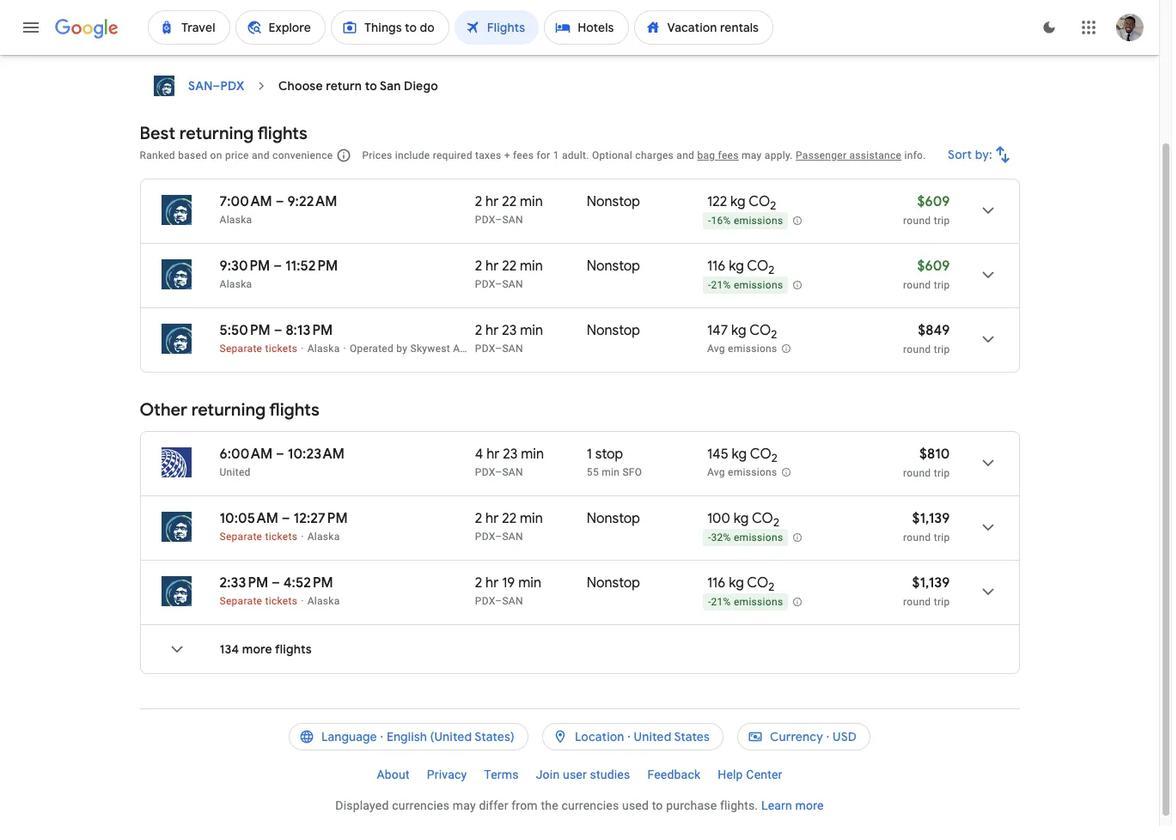 Task type: describe. For each thing, give the bounding box(es) containing it.
12:27 pm
[[294, 511, 348, 528]]

$609 for 116
[[917, 258, 950, 275]]

assistance
[[850, 150, 902, 162]]

1139 US dollars text field
[[912, 575, 950, 592]]

returning for best
[[179, 123, 254, 144]]

2 hr 23 min pdx – san
[[475, 322, 543, 355]]

Departure time: 7:00 AM. text field
[[220, 193, 272, 211]]

8:13 pm
[[286, 322, 333, 340]]

round for 12:27 pm
[[903, 532, 931, 544]]

– up best returning flights
[[212, 78, 220, 94]]

2 down taxes
[[475, 193, 482, 211]]

tickets for 4:52 pm
[[265, 596, 298, 608]]

Arrival time: 11:52 PM. text field
[[285, 258, 338, 275]]

2 inside 2 hr 23 min pdx – san
[[475, 322, 482, 340]]

Arrival time: 12:27 PM. text field
[[294, 511, 348, 528]]

1 stop 55 min sfo
[[587, 446, 642, 479]]

skywest
[[542, 343, 583, 355]]

emissions for 12:27 pm
[[734, 532, 783, 544]]

hr for 8:13 pm
[[486, 322, 499, 340]]

10:05 am – 12:27 pm
[[220, 511, 348, 528]]

ranked based on price and convenience
[[140, 150, 333, 162]]

currency
[[770, 730, 823, 745]]

emissions down the 145 kg co 2
[[728, 467, 777, 479]]

116 for 2 hr 22 min
[[707, 258, 726, 275]]

separate for 5:50 pm
[[220, 343, 262, 355]]

2 inside 2 hr 19 min pdx – san
[[475, 575, 482, 592]]

avg for 147
[[707, 343, 725, 355]]

-32% emissions
[[708, 532, 783, 544]]

operated by skywest airlines as alaska skywest
[[350, 343, 583, 355]]

bag fees button
[[697, 150, 739, 162]]

16%
[[711, 215, 731, 227]]

feedback
[[648, 768, 701, 782]]

- for 11:52 pm
[[708, 280, 711, 292]]

change appearance image
[[1029, 7, 1070, 48]]

co for 4:52 pm
[[747, 575, 769, 592]]

nonstop flight. element for 10:05 am – 12:27 pm
[[587, 511, 640, 530]]

19
[[502, 575, 515, 592]]

san for 8:13 pm
[[502, 343, 523, 355]]

2 nonstop flight. element from the top
[[587, 258, 640, 278]]

2:33 pm
[[220, 575, 268, 592]]

trip for 4:52 pm
[[934, 597, 950, 609]]

connecting airports
[[754, 5, 870, 21]]

passenger assistance button
[[796, 150, 902, 162]]

san
[[380, 78, 401, 94]]

hr for 11:52 pm
[[486, 258, 499, 275]]

airlines inside popup button
[[332, 5, 375, 21]]

more inside main content
[[242, 642, 272, 658]]

layover (1 of 1) is a 55 min layover at san francisco international airport in san francisco. element
[[587, 466, 699, 480]]

1 vertical spatial united
[[634, 730, 672, 745]]

2 inside 122 kg co 2
[[770, 199, 776, 213]]

$1,139 round trip for 116
[[903, 575, 950, 609]]

round for 10:23 am
[[903, 468, 931, 480]]

trip for 9:22 am
[[934, 215, 950, 227]]

2 inside 100 kg co 2
[[773, 516, 780, 530]]

kg for 12:27 pm
[[734, 511, 749, 528]]

united inside 6:00 am – 10:23 am united
[[220, 467, 251, 479]]

100 kg co 2
[[707, 511, 780, 530]]

4 hr 23 min pdx – san
[[475, 446, 544, 479]]

diego
[[404, 78, 438, 94]]

the
[[541, 799, 558, 813]]

22 for 22
[[502, 258, 517, 275]]

11:52 pm
[[285, 258, 338, 275]]

charges
[[635, 150, 674, 162]]

price
[[496, 5, 525, 21]]

flight details. leaves portland international airport at 10:05 am on saturday, november 25 and arrives at san diego international airport at 12:27 pm on saturday, november 25. image
[[967, 507, 1009, 548]]

choose return to san diego
[[278, 78, 438, 94]]

emissions down 147 kg co 2
[[728, 343, 777, 355]]

– inside 6:00 am – 10:23 am united
[[276, 446, 284, 463]]

help center
[[718, 768, 783, 782]]

avg for 145
[[707, 467, 725, 479]]

alaska down 4:52 pm text box
[[307, 596, 340, 608]]

134
[[220, 642, 239, 658]]

Arrival time: 4:52 PM. text field
[[283, 575, 333, 592]]

none search field containing all filters
[[140, 0, 1020, 55]]

alaska down 12:27 pm
[[307, 531, 340, 543]]

1 nonstop from the top
[[587, 193, 640, 211]]

separate for 2:33 pm
[[220, 596, 262, 608]]

by
[[397, 343, 408, 355]]

states)
[[475, 730, 515, 745]]

join user studies link
[[527, 762, 639, 789]]

122
[[707, 193, 727, 211]]

609 US dollars text field
[[917, 258, 950, 275]]

23 for 2
[[502, 322, 517, 340]]

emissions for 11:52 pm
[[734, 280, 783, 292]]

4:52 pm
[[283, 575, 333, 592]]

user
[[563, 768, 587, 782]]

Departure time: 6:00 AM. text field
[[220, 446, 273, 463]]

2 up 2 hr 23 min pdx – san
[[475, 258, 482, 275]]

stop
[[595, 446, 623, 463]]

leaves portland international airport at 6:00 am on saturday, november 25 and arrives at san diego international airport at 10:23 am on saturday, november 25. element
[[220, 446, 345, 463]]

connecting airports button
[[744, 0, 899, 27]]

nonstop for 12:27 pm
[[587, 511, 640, 528]]

116 for 2 hr 19 min
[[707, 575, 726, 592]]

+
[[504, 150, 510, 162]]

co for 11:52 pm
[[747, 258, 769, 275]]

alaska inside 7:00 am – 9:22 am alaska
[[220, 214, 252, 226]]

trip for 12:27 pm
[[934, 532, 950, 544]]

147
[[707, 322, 728, 340]]

san for 4:52 pm
[[502, 596, 523, 608]]

from
[[512, 799, 538, 813]]

sfo
[[623, 467, 642, 479]]

nonstop flight. element for 5:50 pm – 8:13 pm
[[587, 322, 640, 342]]

price
[[225, 150, 249, 162]]

flight details. leaves portland international airport at 2:33 pm on saturday, november 25 and arrives at san diego international airport at 4:52 pm on saturday, november 25. image
[[967, 572, 1009, 613]]

flights for best returning flights
[[257, 123, 308, 144]]

round for 11:52 pm
[[903, 279, 931, 291]]

$1,139 for 116
[[912, 575, 950, 592]]

avg emissions for 145
[[707, 467, 777, 479]]

adult.
[[562, 150, 589, 162]]

learn more link
[[761, 799, 824, 813]]

1 22 from the top
[[502, 193, 517, 211]]

terms
[[484, 768, 519, 782]]

$609 for 122
[[917, 193, 950, 211]]

bags button
[[411, 0, 479, 27]]

Departure time: 2:33 PM. text field
[[220, 575, 268, 592]]

bags
[[422, 5, 449, 21]]

alaska down total duration 2 hr 23 min. element
[[507, 343, 539, 355]]

convenience
[[273, 150, 333, 162]]

hr for 10:23 am
[[487, 446, 500, 463]]

alaska inside 9:30 pm – 11:52 pm alaska
[[220, 278, 252, 291]]

english (united states)
[[387, 730, 515, 745]]

– inside 2 hr 19 min pdx – san
[[495, 596, 502, 608]]

21% for 2 hr 19 min
[[711, 597, 731, 609]]

apply.
[[765, 150, 793, 162]]

4
[[475, 446, 483, 463]]

flights.
[[720, 799, 758, 813]]

$849
[[918, 322, 950, 340]]

2 inside 147 kg co 2
[[771, 328, 777, 342]]

san up best returning flights
[[188, 78, 212, 94]]

main menu image
[[21, 17, 41, 38]]

116 kg co 2 for $1,139
[[707, 575, 775, 595]]

- for 9:22 am
[[708, 215, 711, 227]]

flights for 134 more flights
[[275, 642, 312, 658]]

pdx for 8:13 pm
[[475, 343, 495, 355]]

english
[[387, 730, 427, 745]]

states
[[674, 730, 710, 745]]

$1,139 round trip for 100
[[903, 511, 950, 544]]

ranked
[[140, 150, 175, 162]]

nonstop for 8:13 pm
[[587, 322, 640, 340]]

2 down -32% emissions
[[769, 580, 775, 595]]

trip for 10:23 am
[[934, 468, 950, 480]]

price button
[[486, 0, 554, 27]]

– left arrival time: 12:27 pm. text field
[[282, 511, 290, 528]]

prices
[[362, 150, 392, 162]]

terms link
[[476, 762, 527, 789]]

- for 12:27 pm
[[708, 532, 711, 544]]

alaska down 8:13 pm text box in the left top of the page
[[307, 343, 340, 355]]

sort
[[948, 147, 972, 162]]

times button
[[561, 0, 634, 27]]

purchase
[[666, 799, 717, 813]]

609 US dollars text field
[[917, 193, 950, 211]]

privacy
[[427, 768, 467, 782]]

– up 2 hr 23 min pdx – san
[[495, 278, 502, 291]]

used
[[622, 799, 649, 813]]

separate tickets for 10:05 am
[[220, 531, 298, 543]]

flight details. leaves portland international airport at 5:50 pm on saturday, november 25 and arrives at san diego international airport at 8:13 pm on saturday, november 25. image
[[967, 319, 1009, 360]]

6:00 am
[[220, 446, 273, 463]]

passenger
[[796, 150, 847, 162]]

hr for 4:52 pm
[[486, 575, 499, 592]]

2 hr 22 min pdx – san for 22
[[475, 258, 543, 291]]

center
[[746, 768, 783, 782]]

-16% emissions
[[708, 215, 783, 227]]

9:30 pm – 11:52 pm alaska
[[220, 258, 338, 291]]

0 horizontal spatial 1
[[553, 150, 559, 162]]

pdx for 10:23 am
[[475, 467, 495, 479]]

9:30 pm
[[220, 258, 270, 275]]

required
[[433, 150, 473, 162]]

2 hr 22 min pdx – san for 23
[[475, 511, 543, 543]]

$609 round trip for 116
[[903, 258, 950, 291]]

32%
[[711, 532, 731, 544]]

5:50 pm
[[220, 322, 271, 340]]

1 inside 1 stop 55 min sfo
[[587, 446, 592, 463]]

min for 9:22 am
[[520, 193, 543, 211]]

6:00 am – 10:23 am united
[[220, 446, 345, 479]]

55
[[587, 467, 599, 479]]

san for 10:23 am
[[502, 467, 523, 479]]

stops button
[[243, 0, 315, 27]]



Task type: locate. For each thing, give the bounding box(es) containing it.
avg emissions for 147
[[707, 343, 777, 355]]

1 vertical spatial avg
[[707, 467, 725, 479]]

return
[[326, 78, 362, 94]]

bag
[[697, 150, 715, 162]]

san inside 2 hr 23 min pdx – san
[[502, 343, 523, 355]]

may inside main content
[[742, 150, 762, 162]]

1 tickets from the top
[[265, 343, 298, 355]]

help center link
[[709, 762, 791, 789]]

round for 4:52 pm
[[903, 597, 931, 609]]

1 nonstop flight. element from the top
[[587, 193, 640, 213]]

0 vertical spatial may
[[742, 150, 762, 162]]

1 $1,139 from the top
[[912, 511, 950, 528]]

san up 19
[[502, 531, 523, 543]]

separate tickets down departure time: 10:05 am. text field
[[220, 531, 298, 543]]

134 more flights image
[[156, 629, 197, 670]]

2 avg from the top
[[707, 467, 725, 479]]

leaves portland international airport at 5:50 pm on saturday, november 25 and arrives at san diego international airport at 8:13 pm on saturday, november 25. element
[[220, 322, 333, 340]]

– inside 7:00 am – 9:22 am alaska
[[276, 193, 284, 211]]

1 vertical spatial 116
[[707, 575, 726, 592]]

kg for 4:52 pm
[[729, 575, 744, 592]]

more
[[242, 642, 272, 658], [796, 799, 824, 813]]

round for 8:13 pm
[[903, 344, 931, 356]]

0 vertical spatial avg emissions
[[707, 343, 777, 355]]

2 up the operated by skywest airlines as alaska skywest
[[475, 322, 482, 340]]

1 horizontal spatial to
[[652, 799, 663, 813]]

1 vertical spatial separate tickets
[[220, 531, 298, 543]]

1 $609 round trip from the top
[[903, 193, 950, 227]]

– down total duration 2 hr 23 min. element
[[495, 343, 502, 355]]

all filters
[[172, 5, 223, 21]]

co inside the 145 kg co 2
[[750, 446, 772, 463]]

0 vertical spatial separate
[[220, 343, 262, 355]]

usd
[[833, 730, 857, 745]]

2 round from the top
[[903, 279, 931, 291]]

and left the bag on the right top of page
[[677, 150, 695, 162]]

kg inside 122 kg co 2
[[731, 193, 746, 211]]

1 vertical spatial tickets
[[265, 531, 298, 543]]

1 116 from the top
[[707, 258, 726, 275]]

leaves portland international airport at 10:05 am on saturday, november 25 and arrives at san diego international airport at 12:27 pm on saturday, november 25. element
[[220, 511, 348, 528]]

pdx for 4:52 pm
[[475, 596, 495, 608]]

2 $1,139 round trip from the top
[[903, 575, 950, 609]]

all
[[172, 5, 187, 21]]

116 kg co 2 for $609
[[707, 258, 775, 278]]

2 hr 22 min pdx – san up 19
[[475, 511, 543, 543]]

flights up 'leaves portland international airport at 6:00 am on saturday, november 25 and arrives at san diego international airport at 10:23 am on saturday, november 25.' "element"
[[269, 400, 320, 421]]

join
[[536, 768, 560, 782]]

4 - from the top
[[708, 597, 711, 609]]

2 22 from the top
[[502, 258, 517, 275]]

round inside $849 round trip
[[903, 344, 931, 356]]

best returning flights
[[140, 123, 308, 144]]

2 vertical spatial total duration 2 hr 22 min. element
[[475, 511, 587, 530]]

849 US dollars text field
[[918, 322, 950, 340]]

0 vertical spatial airlines
[[332, 5, 375, 21]]

operated
[[350, 343, 394, 355]]

0 vertical spatial united
[[220, 467, 251, 479]]

min up total duration 2 hr 23 min. element
[[520, 258, 543, 275]]

(united
[[430, 730, 472, 745]]

trip down $1,139 text box
[[934, 597, 950, 609]]

2 currencies from the left
[[562, 799, 619, 813]]

1 $609 from the top
[[917, 193, 950, 211]]

Arrival time: 9:22 AM. text field
[[287, 193, 337, 211]]

hr right 4
[[487, 446, 500, 463]]

separate tickets for 5:50 pm
[[220, 343, 298, 355]]

1 vertical spatial 21%
[[711, 597, 731, 609]]

$1,139 round trip
[[903, 511, 950, 544], [903, 575, 950, 609]]

tickets down leaves portland international airport at 2:33 pm on saturday, november 25 and arrives at san diego international airport at 4:52 pm on saturday, november 25. element
[[265, 596, 298, 608]]

1 round from the top
[[903, 215, 931, 227]]

5 trip from the top
[[934, 532, 950, 544]]

1 vertical spatial to
[[652, 799, 663, 813]]

1 vertical spatial 116 kg co 2
[[707, 575, 775, 595]]

0 vertical spatial flights
[[257, 123, 308, 144]]

0 vertical spatial 116
[[707, 258, 726, 275]]

0 vertical spatial $609 round trip
[[903, 193, 950, 227]]

other
[[140, 400, 187, 421]]

returning
[[179, 123, 254, 144], [191, 400, 266, 421]]

0 vertical spatial 23
[[502, 322, 517, 340]]

2 vertical spatial separate tickets
[[220, 596, 298, 608]]

0 vertical spatial total duration 2 hr 22 min. element
[[475, 193, 587, 213]]

san for 11:52 pm
[[502, 278, 523, 291]]

4 nonstop from the top
[[587, 511, 640, 528]]

0 vertical spatial returning
[[179, 123, 254, 144]]

122 kg co 2
[[707, 193, 776, 213]]

san down + at the left
[[502, 214, 523, 226]]

round down $1,139 text field
[[903, 532, 931, 544]]

0 vertical spatial 22
[[502, 193, 517, 211]]

pdx for 11:52 pm
[[475, 278, 495, 291]]

trip for 11:52 pm
[[934, 279, 950, 291]]

hr for 9:22 am
[[486, 193, 499, 211]]

kg inside 100 kg co 2
[[734, 511, 749, 528]]

flight details. leaves portland international airport at 6:00 am on saturday, november 25 and arrives at san diego international airport at 10:23 am on saturday, november 25. image
[[967, 443, 1009, 484]]

location
[[575, 730, 624, 745]]

learn more about ranking image
[[336, 148, 352, 163]]

pdx
[[220, 78, 244, 94], [475, 214, 495, 226], [475, 278, 495, 291], [475, 343, 495, 355], [475, 467, 495, 479], [475, 531, 495, 543], [475, 596, 495, 608]]

fees
[[513, 150, 534, 162], [718, 150, 739, 162]]

best
[[140, 123, 175, 144]]

min for 8:13 pm
[[520, 322, 543, 340]]

leaves portland international airport at 2:33 pm on saturday, november 25 and arrives at san diego international airport at 4:52 pm on saturday, november 25. element
[[220, 575, 333, 592]]

san inside 2 hr 19 min pdx – san
[[502, 596, 523, 608]]

connecting
[[754, 5, 821, 21]]

airports
[[824, 5, 870, 21]]

2 116 from the top
[[707, 575, 726, 592]]

1 vertical spatial avg emissions
[[707, 467, 777, 479]]

- down 32%
[[708, 597, 711, 609]]

1 vertical spatial -21% emissions
[[708, 597, 783, 609]]

to inside main content
[[365, 78, 377, 94]]

3 trip from the top
[[934, 344, 950, 356]]

2 $1,139 from the top
[[912, 575, 950, 592]]

1 $1,139 round trip from the top
[[903, 511, 950, 544]]

6 round from the top
[[903, 597, 931, 609]]

round down 609 us dollars text box
[[903, 215, 931, 227]]

0 horizontal spatial currencies
[[392, 799, 450, 813]]

round down the $849 text box
[[903, 344, 931, 356]]

include
[[395, 150, 430, 162]]

2 $609 from the top
[[917, 258, 950, 275]]

0 vertical spatial -21% emissions
[[708, 280, 783, 292]]

1 116 kg co 2 from the top
[[707, 258, 775, 278]]

3 nonstop from the top
[[587, 322, 640, 340]]

to right used
[[652, 799, 663, 813]]

6 trip from the top
[[934, 597, 950, 609]]

emissions for 9:22 am
[[734, 215, 783, 227]]

trip down the $849 text box
[[934, 344, 950, 356]]

22 up total duration 2 hr 23 min. element
[[502, 258, 517, 275]]

1 vertical spatial returning
[[191, 400, 266, 421]]

co inside 147 kg co 2
[[750, 322, 771, 340]]

differ
[[479, 799, 509, 813]]

1 avg emissions from the top
[[707, 343, 777, 355]]

separate down 2:33 pm
[[220, 596, 262, 608]]

may left differ
[[453, 799, 476, 813]]

returning for other
[[191, 400, 266, 421]]

1 horizontal spatial and
[[677, 150, 695, 162]]

7:00 am – 9:22 am alaska
[[220, 193, 337, 226]]

$609 down sort
[[917, 193, 950, 211]]

tickets down leaves portland international airport at 10:05 am on saturday, november 25 and arrives at san diego international airport at 12:27 pm on saturday, november 25. element
[[265, 531, 298, 543]]

pdx for 12:27 pm
[[475, 531, 495, 543]]

1 separate from the top
[[220, 343, 262, 355]]

co up -16% emissions in the right of the page
[[749, 193, 770, 211]]

1 horizontal spatial currencies
[[562, 799, 619, 813]]

3 22 from the top
[[502, 511, 517, 528]]

5 round from the top
[[903, 532, 931, 544]]

2 2 hr 22 min pdx – san from the top
[[475, 258, 543, 291]]

2 down -16% emissions in the right of the page
[[769, 263, 775, 278]]

separate for 10:05 am
[[220, 531, 262, 543]]

116 down 32%
[[707, 575, 726, 592]]

0 vertical spatial $1,139 round trip
[[903, 511, 950, 544]]

round down $609 text box
[[903, 279, 931, 291]]

10:05 am
[[220, 511, 278, 528]]

0 horizontal spatial and
[[252, 150, 270, 162]]

0 vertical spatial 1
[[553, 150, 559, 162]]

more right learn
[[796, 799, 824, 813]]

1 trip from the top
[[934, 215, 950, 227]]

2 total duration 2 hr 22 min. element from the top
[[475, 258, 587, 278]]

– down taxes
[[495, 214, 502, 226]]

1 -21% emissions from the top
[[708, 280, 783, 292]]

– inside 2 hr 23 min pdx – san
[[495, 343, 502, 355]]

main content
[[140, 69, 1020, 688]]

$609 round trip for 122
[[903, 193, 950, 227]]

– left 8:13 pm
[[274, 322, 282, 340]]

tickets down leaves portland international airport at 5:50 pm on saturday, november 25 and arrives at san diego international airport at 8:13 pm on saturday, november 25. element
[[265, 343, 298, 355]]

1 vertical spatial $609
[[917, 258, 950, 275]]

Arrival time: 8:13 PM. text field
[[286, 322, 333, 340]]

1 avg from the top
[[707, 343, 725, 355]]

emissions for 4:52 pm
[[734, 597, 783, 609]]

3 nonstop flight. element from the top
[[587, 322, 640, 342]]

tickets for 8:13 pm
[[265, 343, 298, 355]]

min for 12:27 pm
[[520, 511, 543, 528]]

min inside 2 hr 23 min pdx – san
[[520, 322, 543, 340]]

language
[[321, 730, 377, 745]]

hr inside 2 hr 19 min pdx – san
[[486, 575, 499, 592]]

separate
[[220, 343, 262, 355], [220, 531, 262, 543], [220, 596, 262, 608]]

1 - from the top
[[708, 215, 711, 227]]

5 nonstop flight. element from the top
[[587, 575, 640, 595]]

currencies down privacy
[[392, 799, 450, 813]]

co for 8:13 pm
[[750, 322, 771, 340]]

0 vertical spatial tickets
[[265, 343, 298, 355]]

and
[[252, 150, 270, 162], [677, 150, 695, 162]]

co right 145
[[750, 446, 772, 463]]

pdx for 9:22 am
[[475, 214, 495, 226]]

0 vertical spatial 116 kg co 2
[[707, 258, 775, 278]]

hr down 4 hr 23 min pdx – san
[[486, 511, 499, 528]]

Departure time: 10:05 AM. text field
[[220, 511, 278, 528]]

pdx down total duration 2 hr 23 min. element
[[475, 343, 495, 355]]

trip down $1,139 text field
[[934, 532, 950, 544]]

min inside 2 hr 19 min pdx – san
[[518, 575, 542, 592]]

co for 12:27 pm
[[752, 511, 773, 528]]

other returning flights
[[140, 400, 320, 421]]

hr up as
[[486, 322, 499, 340]]

hr for 12:27 pm
[[486, 511, 499, 528]]

kg up -32% emissions
[[734, 511, 749, 528]]

returning up 6:00 am text field
[[191, 400, 266, 421]]

134 more flights
[[220, 642, 312, 658]]

2 21% from the top
[[711, 597, 731, 609]]

-21% emissions for $1,139
[[708, 597, 783, 609]]

round for 9:22 am
[[903, 215, 931, 227]]

1 horizontal spatial united
[[634, 730, 672, 745]]

pdx up best returning flights
[[220, 78, 244, 94]]

2 right 145
[[772, 451, 778, 466]]

choose
[[278, 78, 323, 94]]

sort by:
[[948, 147, 992, 162]]

kg for 8:13 pm
[[731, 322, 747, 340]]

23 inside 2 hr 23 min pdx – san
[[502, 322, 517, 340]]

4 nonstop flight. element from the top
[[587, 511, 640, 530]]

hr inside 4 hr 23 min pdx – san
[[487, 446, 500, 463]]

5 nonstop from the top
[[587, 575, 640, 592]]

0 vertical spatial 21%
[[711, 280, 731, 292]]

kg for 9:22 am
[[731, 193, 746, 211]]

1 currencies from the left
[[392, 799, 450, 813]]

2 - from the top
[[708, 280, 711, 292]]

7:00 am
[[220, 193, 272, 211]]

1 vertical spatial total duration 2 hr 22 min. element
[[475, 258, 587, 278]]

san
[[188, 78, 212, 94], [502, 214, 523, 226], [502, 278, 523, 291], [502, 343, 523, 355], [502, 467, 523, 479], [502, 531, 523, 543], [502, 596, 523, 608]]

1 vertical spatial 1
[[587, 446, 592, 463]]

21%
[[711, 280, 731, 292], [711, 597, 731, 609]]

Departure time: 5:50 PM. text field
[[220, 322, 271, 340]]

Arrival time: 10:23 AM. text field
[[288, 446, 345, 463]]

4 round from the top
[[903, 468, 931, 480]]

1 vertical spatial 2 hr 22 min pdx – san
[[475, 258, 543, 291]]

co right 147
[[750, 322, 771, 340]]

1 up the 55
[[587, 446, 592, 463]]

min down 1 stop flight. element
[[602, 467, 620, 479]]

0 horizontal spatial fees
[[513, 150, 534, 162]]

2 hr 22 min pdx – san up total duration 2 hr 23 min. element
[[475, 258, 543, 291]]

skywest
[[410, 343, 450, 355]]

separate tickets down 5:50 pm
[[220, 343, 298, 355]]

emissions
[[734, 215, 783, 227], [734, 280, 783, 292], [728, 343, 777, 355], [728, 467, 777, 479], [734, 532, 783, 544], [734, 597, 783, 609]]

pdx down total duration 2 hr 19 min. element
[[475, 596, 495, 608]]

2 -21% emissions from the top
[[708, 597, 783, 609]]

3 2 hr 22 min pdx – san from the top
[[475, 511, 543, 543]]

airlines left as
[[453, 343, 489, 355]]

Departure time: 9:30 PM. text field
[[220, 258, 270, 275]]

tickets
[[265, 343, 298, 355], [265, 531, 298, 543], [265, 596, 298, 608]]

trip down $810
[[934, 468, 950, 480]]

3 separate tickets from the top
[[220, 596, 298, 608]]

3 separate from the top
[[220, 596, 262, 608]]

nonstop for 4:52 pm
[[587, 575, 640, 592]]

flight details. leaves portland international airport at 7:00 am on saturday, november 25 and arrives at san diego international airport at 9:22 am on saturday, november 25. image
[[967, 190, 1009, 231]]

1 separate tickets from the top
[[220, 343, 298, 355]]

0 vertical spatial separate tickets
[[220, 343, 298, 355]]

fees right + at the left
[[513, 150, 534, 162]]

kg down -16% emissions in the right of the page
[[729, 258, 744, 275]]

kg up -16% emissions in the right of the page
[[731, 193, 746, 211]]

min for 4:52 pm
[[518, 575, 542, 592]]

leaves portland international airport at 7:00 am on saturday, november 25 and arrives at san diego international airport at 9:22 am on saturday, november 25. element
[[220, 193, 337, 211]]

avg emissions down 147 kg co 2
[[707, 343, 777, 355]]

min right 4
[[521, 446, 544, 463]]

2 avg emissions from the top
[[707, 467, 777, 479]]

0 vertical spatial $609
[[917, 193, 950, 211]]

total duration 2 hr 19 min. element
[[475, 575, 587, 595]]

– up 19
[[495, 531, 502, 543]]

2 inside the 145 kg co 2
[[772, 451, 778, 466]]

1 fees from the left
[[513, 150, 534, 162]]

0 vertical spatial $1,139
[[912, 511, 950, 528]]

kg for 11:52 pm
[[729, 258, 744, 275]]

tickets for 12:27 pm
[[265, 531, 298, 543]]

by:
[[975, 147, 992, 162]]

pdx inside 4 hr 23 min pdx – san
[[475, 467, 495, 479]]

san down total duration 4 hr 23 min. element
[[502, 467, 523, 479]]

total duration 2 hr 22 min. element up total duration 2 hr 23 min. element
[[475, 258, 587, 278]]

1 vertical spatial separate
[[220, 531, 262, 543]]

$1,139 for 100
[[912, 511, 950, 528]]

0 vertical spatial to
[[365, 78, 377, 94]]

2 and from the left
[[677, 150, 695, 162]]

-21% emissions down -32% emissions
[[708, 597, 783, 609]]

-21% emissions for $609
[[708, 280, 783, 292]]

$849 round trip
[[903, 322, 950, 356]]

2 116 kg co 2 from the top
[[707, 575, 775, 595]]

about
[[377, 768, 410, 782]]

kg for 10:23 am
[[732, 446, 747, 463]]

1139 US dollars text field
[[912, 511, 950, 528]]

hr down taxes
[[486, 193, 499, 211]]

1 2 hr 22 min pdx – san from the top
[[475, 193, 543, 226]]

$609 round trip up $849
[[903, 258, 950, 291]]

returning up on
[[179, 123, 254, 144]]

total duration 2 hr 22 min. element
[[475, 193, 587, 213], [475, 258, 587, 278], [475, 511, 587, 530]]

1 vertical spatial $1,139 round trip
[[903, 575, 950, 609]]

san down total duration 2 hr 23 min. element
[[502, 343, 523, 355]]

co up -32% emissions
[[752, 511, 773, 528]]

kg right 147
[[731, 322, 747, 340]]

co for 10:23 am
[[750, 446, 772, 463]]

hr up 2 hr 23 min pdx – san
[[486, 258, 499, 275]]

2 separate tickets from the top
[[220, 531, 298, 543]]

and right price at top left
[[252, 150, 270, 162]]

main content containing best returning flights
[[140, 69, 1020, 688]]

1 and from the left
[[252, 150, 270, 162]]

$609
[[917, 193, 950, 211], [917, 258, 950, 275]]

alaska down the departure time: 7:00 am. text box
[[220, 214, 252, 226]]

total duration 2 hr 22 min. element for 2 hr 22 min
[[475, 258, 587, 278]]

nonstop flight. element
[[587, 193, 640, 213], [587, 258, 640, 278], [587, 322, 640, 342], [587, 511, 640, 530], [587, 575, 640, 595]]

0 vertical spatial avg
[[707, 343, 725, 355]]

co down -32% emissions
[[747, 575, 769, 592]]

– left 9:22 am
[[276, 193, 284, 211]]

116
[[707, 258, 726, 275], [707, 575, 726, 592]]

– inside 4 hr 23 min pdx – san
[[495, 467, 502, 479]]

$810
[[920, 446, 950, 463]]

separate down departure time: 10:05 am. text field
[[220, 531, 262, 543]]

stops
[[254, 5, 286, 21]]

separate tickets for 2:33 pm
[[220, 596, 298, 608]]

flights for other returning flights
[[269, 400, 320, 421]]

0 vertical spatial 2 hr 22 min pdx – san
[[475, 193, 543, 226]]

- down '100'
[[708, 532, 711, 544]]

1 horizontal spatial fees
[[718, 150, 739, 162]]

about link
[[368, 762, 418, 789]]

22 for 23
[[502, 511, 517, 528]]

1 vertical spatial 22
[[502, 258, 517, 275]]

san for 12:27 pm
[[502, 531, 523, 543]]

flights right 134
[[275, 642, 312, 658]]

min up skywest
[[520, 322, 543, 340]]

total duration 4 hr 23 min. element
[[475, 446, 587, 466]]

kg inside the 145 kg co 2
[[732, 446, 747, 463]]

2 fees from the left
[[718, 150, 739, 162]]

0 horizontal spatial to
[[365, 78, 377, 94]]

– right 2:33 pm
[[272, 575, 280, 592]]

10:23 am
[[288, 446, 345, 463]]

may left apply.
[[742, 150, 762, 162]]

1 vertical spatial $1,139
[[912, 575, 950, 592]]

airlines button
[[322, 0, 404, 27]]

total duration 2 hr 23 min. element
[[475, 322, 587, 342]]

5:50 pm – 8:13 pm
[[220, 322, 333, 340]]

0 horizontal spatial airlines
[[332, 5, 375, 21]]

1 horizontal spatial 1
[[587, 446, 592, 463]]

3 tickets from the top
[[265, 596, 298, 608]]

– right 6:00 am text field
[[276, 446, 284, 463]]

min for 11:52 pm
[[520, 258, 543, 275]]

3 total duration 2 hr 22 min. element from the top
[[475, 511, 587, 530]]

1 total duration 2 hr 22 min. element from the top
[[475, 193, 587, 213]]

3 round from the top
[[903, 344, 931, 356]]

1 horizontal spatial airlines
[[453, 343, 489, 355]]

2 right 147
[[771, 328, 777, 342]]

21% for 2 hr 22 min
[[711, 280, 731, 292]]

pdx inside 2 hr 19 min pdx – san
[[475, 596, 495, 608]]

$609 left the flight details. leaves portland international airport at 9:30 pm on saturday, november 25 and arrives at san diego international airport at 11:52 pm on saturday, november 25. icon
[[917, 258, 950, 275]]

trip inside $810 round trip
[[934, 468, 950, 480]]

min inside 4 hr 23 min pdx – san
[[521, 446, 544, 463]]

None search field
[[140, 0, 1020, 55]]

feedback link
[[639, 762, 709, 789]]

1 vertical spatial may
[[453, 799, 476, 813]]

1 vertical spatial 23
[[503, 446, 518, 463]]

leaves portland international airport at 9:30 pm on saturday, november 25 and arrives at san diego international airport at 11:52 pm on saturday, november 25. element
[[220, 258, 338, 275]]

2 vertical spatial 22
[[502, 511, 517, 528]]

min for 10:23 am
[[521, 446, 544, 463]]

airlines inside main content
[[453, 343, 489, 355]]

2:33 pm – 4:52 pm
[[220, 575, 333, 592]]

join user studies
[[536, 768, 630, 782]]

2 vertical spatial separate
[[220, 596, 262, 608]]

hr left 19
[[486, 575, 499, 592]]

4 trip from the top
[[934, 468, 950, 480]]

san inside 4 hr 23 min pdx – san
[[502, 467, 523, 479]]

2 down 4
[[475, 511, 482, 528]]

2 trip from the top
[[934, 279, 950, 291]]

optional
[[592, 150, 633, 162]]

min right 19
[[518, 575, 542, 592]]

san for 9:22 am
[[502, 214, 523, 226]]

for
[[537, 150, 550, 162]]

pdx up 2 hr 23 min pdx – san
[[475, 278, 495, 291]]

2 vertical spatial tickets
[[265, 596, 298, 608]]

– inside 9:30 pm – 11:52 pm alaska
[[273, 258, 282, 275]]

9:22 am
[[287, 193, 337, 211]]

2 vertical spatial flights
[[275, 642, 312, 658]]

$810 round trip
[[903, 446, 950, 480]]

810 US dollars text field
[[920, 446, 950, 463]]

1 vertical spatial more
[[796, 799, 824, 813]]

flight details. leaves portland international airport at 9:30 pm on saturday, november 25 and arrives at san diego international airport at 11:52 pm on saturday, november 25. image
[[967, 254, 1009, 296]]

- for 4:52 pm
[[708, 597, 711, 609]]

-21% emissions
[[708, 280, 783, 292], [708, 597, 783, 609]]

$609 round trip
[[903, 193, 950, 227], [903, 258, 950, 291]]

23 inside 4 hr 23 min pdx – san
[[503, 446, 518, 463]]

1 horizontal spatial may
[[742, 150, 762, 162]]

round inside $810 round trip
[[903, 468, 931, 480]]

$1,139 left flight details. leaves portland international airport at 2:33 pm on saturday, november 25 and arrives at san diego international airport at 4:52 pm on saturday, november 25. image
[[912, 575, 950, 592]]

help
[[718, 768, 743, 782]]

145
[[707, 446, 729, 463]]

co inside 122 kg co 2
[[749, 193, 770, 211]]

total duration 2 hr 22 min. element down 4 hr 23 min pdx – san
[[475, 511, 587, 530]]

kg inside 147 kg co 2
[[731, 322, 747, 340]]

pdx inside 2 hr 23 min pdx – san
[[475, 343, 495, 355]]

2 separate from the top
[[220, 531, 262, 543]]

nonstop flight. element for 2:33 pm – 4:52 pm
[[587, 575, 640, 595]]

2 $609 round trip from the top
[[903, 258, 950, 291]]

currencies
[[392, 799, 450, 813], [562, 799, 619, 813]]

2 vertical spatial 2 hr 22 min pdx – san
[[475, 511, 543, 543]]

147 kg co 2
[[707, 322, 777, 342]]

0 horizontal spatial more
[[242, 642, 272, 658]]

min inside 1 stop 55 min sfo
[[602, 467, 620, 479]]

hr inside 2 hr 23 min pdx – san
[[486, 322, 499, 340]]

fees right the bag on the right top of page
[[718, 150, 739, 162]]

$1,139 down $810 round trip
[[912, 511, 950, 528]]

1 stop flight. element
[[587, 446, 623, 466]]

2 nonstop from the top
[[587, 258, 640, 275]]

- down 122
[[708, 215, 711, 227]]

1 vertical spatial airlines
[[453, 343, 489, 355]]

1 horizontal spatial more
[[796, 799, 824, 813]]

kg right 145
[[732, 446, 747, 463]]

emissions button
[[641, 0, 737, 27]]

0 horizontal spatial may
[[453, 799, 476, 813]]

sort by: button
[[941, 134, 1020, 175]]

trip down 609 us dollars text box
[[934, 215, 950, 227]]

san – pdx
[[188, 78, 244, 94]]

1 21% from the top
[[711, 280, 731, 292]]

separate down 5:50 pm
[[220, 343, 262, 355]]

2 tickets from the top
[[265, 531, 298, 543]]

co for 9:22 am
[[749, 193, 770, 211]]

1 vertical spatial $609 round trip
[[903, 258, 950, 291]]

23 for 4
[[503, 446, 518, 463]]

3 - from the top
[[708, 532, 711, 544]]

total duration 2 hr 22 min. element for 4 hr 23 min
[[475, 511, 587, 530]]

trip for 8:13 pm
[[934, 344, 950, 356]]

nonstop
[[587, 193, 640, 211], [587, 258, 640, 275], [587, 322, 640, 340], [587, 511, 640, 528], [587, 575, 640, 592]]

trip inside $849 round trip
[[934, 344, 950, 356]]

united left states
[[634, 730, 672, 745]]

1 vertical spatial flights
[[269, 400, 320, 421]]

co inside 100 kg co 2
[[752, 511, 773, 528]]

0 horizontal spatial united
[[220, 467, 251, 479]]

0 vertical spatial more
[[242, 642, 272, 658]]



Task type: vqa. For each thing, say whether or not it's contained in the screenshot.
nonstop flight. element related to 10:05 AM – 12:27 PM
yes



